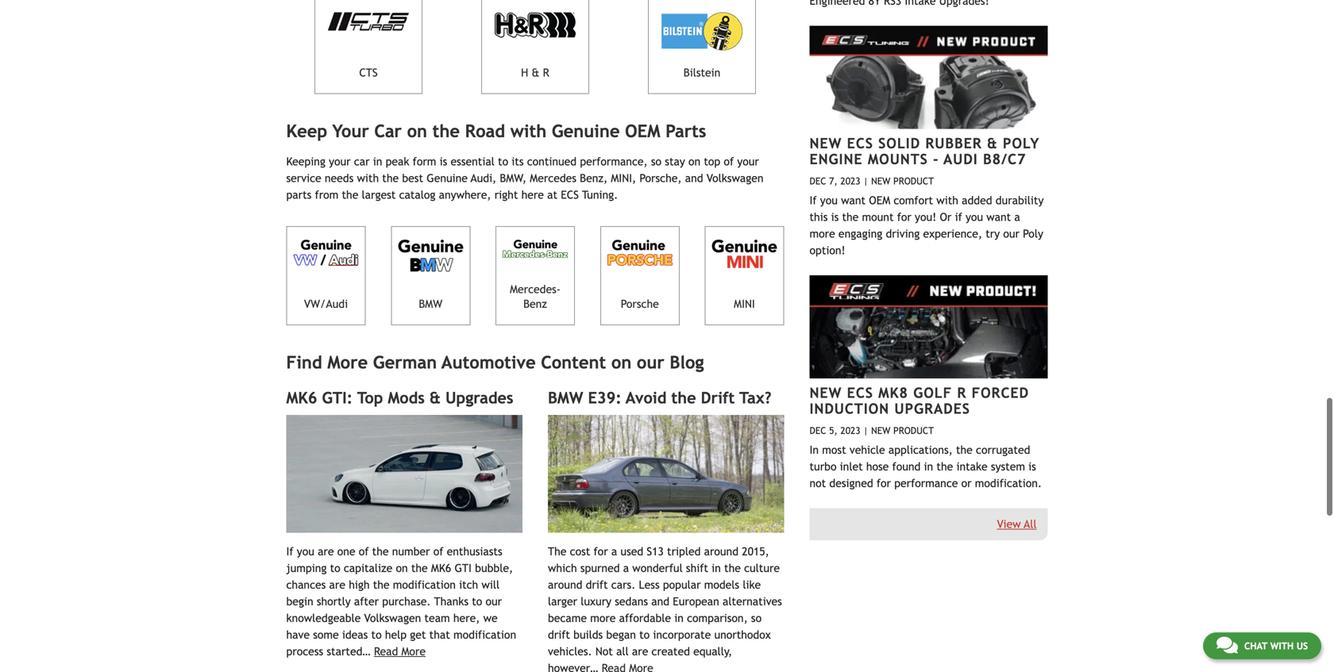 Task type: describe. For each thing, give the bounding box(es) containing it.
team
[[425, 612, 450, 625]]

ecs inside keeping your car in peak form is essential to its continued performance, so stay on top of your service needs with the best genuine audi, bmw, mercedes benz, mini, porsche, and volkswagen parts from the largest catalog anywhere, right here at ecs tuning.
[[561, 189, 579, 201]]

best
[[402, 172, 423, 185]]

new ecs solid rubber & poly engine mounts - audi b8/c7 image
[[810, 26, 1048, 129]]

itch
[[459, 579, 478, 592]]

like
[[743, 579, 761, 592]]

are inside the cost for a used s13 tripled around 2015, which spurned a wonderful shift in the culture around drift cars. less popular models like larger luxury sedans and european alternatives became more affordable in comparison, so drift builds began to incorporate unorthodox vehicles. not all are created equally, however…
[[632, 646, 648, 658]]

bmw e39: avoid the drift tax? link
[[548, 389, 772, 407]]

alternatives
[[723, 596, 782, 608]]

0 horizontal spatial upgrades
[[446, 389, 513, 407]]

its
[[512, 155, 524, 168]]

from
[[315, 189, 339, 201]]

product for mounts
[[893, 175, 934, 186]]

in inside keeping your car in peak form is essential to its continued performance, so stay on top of your service needs with the best genuine audi, bmw, mercedes benz, mini, porsche, and volkswagen parts from the largest catalog anywhere, right here at ecs tuning.
[[373, 155, 382, 168]]

0 vertical spatial are
[[318, 546, 334, 558]]

0 vertical spatial oem
[[625, 121, 660, 141]]

one
[[337, 546, 355, 558]]

new ecs mk8 golf r forced induction upgrades image
[[810, 275, 1048, 379]]

we
[[483, 612, 498, 625]]

to up read
[[371, 629, 382, 642]]

7,
[[829, 175, 838, 186]]

for inside the cost for a used s13 tripled around 2015, which spurned a wonderful shift in the culture around drift cars. less popular models like larger luxury sedans and european alternatives became more affordable in comparison, so drift builds began to incorporate unorthodox vehicles. not all are created equally, however…
[[594, 546, 608, 558]]

rubber
[[926, 135, 982, 152]]

2023 for induction
[[841, 425, 861, 436]]

comparison,
[[687, 612, 748, 625]]

top
[[704, 155, 721, 168]]

in
[[810, 444, 819, 456]]

audi
[[944, 151, 978, 168]]

shortly
[[317, 596, 351, 608]]

mini,
[[611, 172, 636, 185]]

1 horizontal spatial you
[[820, 194, 838, 207]]

1 horizontal spatial our
[[637, 353, 665, 373]]

which
[[548, 562, 577, 575]]

catalog
[[399, 189, 436, 201]]

forced
[[972, 385, 1029, 401]]

incorporate
[[653, 629, 711, 642]]

and inside keeping your car in peak form is essential to its continued performance, so stay on top of your service needs with the best genuine audi, bmw, mercedes benz, mini, porsche, and volkswagen parts from the largest catalog anywhere, right here at ecs tuning.
[[685, 172, 703, 185]]

ideas
[[342, 629, 368, 642]]

you inside the if you are one of the number of enthusiasts jumping to capitalize on the mk6 gti bubble, chances are high the modification itch will begin shortly after purchase. thanks to our knowledgeable volkswagen team here, we have some ideas to help get that modification process started…
[[297, 546, 314, 558]]

2 your from the left
[[737, 155, 759, 168]]

most
[[822, 444, 846, 456]]

a inside dec 7, 2023 | new product if you want oem comfort with added durability this is the mount for you! or if you want a more engaging driving experience, try our poly option!
[[1015, 211, 1020, 223]]

in inside the dec 5, 2023 | new product in most vehicle applications, the corrugated turbo inlet hose found in the intake system is not designed for performance or modification.
[[924, 460, 933, 473]]

affordable
[[619, 612, 671, 625]]

found
[[892, 460, 921, 473]]

h & r link
[[481, 0, 589, 94]]

if
[[955, 211, 962, 223]]

2 horizontal spatial you
[[966, 211, 983, 223]]

avoid
[[626, 389, 667, 407]]

needs
[[325, 172, 354, 185]]

engine
[[810, 151, 863, 168]]

the up the capitalize
[[372, 546, 389, 558]]

mercedes- benz link
[[496, 226, 575, 326]]

1 horizontal spatial of
[[433, 546, 443, 558]]

is inside the dec 5, 2023 | new product in most vehicle applications, the corrugated turbo inlet hose found in the intake system is not designed for performance or modification.
[[1029, 460, 1036, 473]]

new ecs mk8 golf r forced induction upgrades
[[810, 385, 1029, 417]]

mk6 gti: top mods & upgrades
[[286, 389, 513, 407]]

however…
[[548, 662, 598, 673]]

volkswagen gti mk6 image
[[286, 415, 523, 533]]

if inside the if you are one of the number of enthusiasts jumping to capitalize on the mk6 gti bubble, chances are high the modification itch will begin shortly after purchase. thanks to our knowledgeable volkswagen team here, we have some ideas to help get that modification process started…
[[286, 546, 294, 558]]

1 vertical spatial want
[[987, 211, 1011, 223]]

dec 7, 2023 | new product if you want oem comfort with added durability this is the mount for you! or if you want a more engaging driving experience, try our poly option!
[[810, 175, 1044, 257]]

designed
[[829, 477, 873, 490]]

bmw for bmw
[[419, 298, 442, 311]]

new ecs mk8 golf r forced induction upgrades link
[[810, 385, 1029, 417]]

turbo
[[810, 460, 837, 473]]

mods
[[388, 389, 425, 407]]

the down the capitalize
[[373, 579, 390, 592]]

after
[[354, 596, 379, 608]]

wonderful
[[632, 562, 683, 575]]

popular
[[663, 579, 701, 592]]

the cost for a used s13 tripled around 2015, which spurned a wonderful shift in the culture around drift cars. less popular models like larger luxury sedans and european alternatives became more affordable in comparison, so drift builds began to incorporate unorthodox vehicles. not all are created equally, however…
[[548, 546, 782, 673]]

gti
[[455, 562, 472, 575]]

1 your from the left
[[329, 155, 351, 168]]

modification.
[[975, 477, 1042, 490]]

tuning.
[[582, 189, 618, 201]]

bmw e39 image
[[548, 415, 784, 533]]

r inside new ecs mk8 golf r forced induction upgrades
[[957, 385, 967, 401]]

this
[[810, 211, 828, 223]]

vehicles.
[[548, 646, 592, 658]]

with left us
[[1270, 641, 1294, 652]]

european
[[673, 596, 719, 608]]

new inside new ecs solid rubber & poly engine mounts - audi b8/c7
[[810, 135, 842, 152]]

form
[[413, 155, 436, 168]]

on up e39: at the left of the page
[[611, 353, 632, 373]]

with inside keeping your car in peak form is essential to its continued performance, so stay on top of your service needs with the best genuine audi, bmw, mercedes benz, mini, porsche, and volkswagen parts from the largest catalog anywhere, right here at ecs tuning.
[[357, 172, 379, 185]]

more inside the cost for a used s13 tripled around 2015, which spurned a wonderful shift in the culture around drift cars. less popular models like larger luxury sedans and european alternatives became more affordable in comparison, so drift builds began to incorporate unorthodox vehicles. not all are created equally, however…
[[590, 612, 616, 625]]

on inside keeping your car in peak form is essential to its continued performance, so stay on top of your service needs with the best genuine audi, bmw, mercedes benz, mini, porsche, and volkswagen parts from the largest catalog anywhere, right here at ecs tuning.
[[689, 155, 701, 168]]

peak
[[386, 155, 409, 168]]

h
[[521, 66, 528, 79]]

5,
[[829, 425, 838, 436]]

knowledgeable
[[286, 612, 361, 625]]

cts link
[[314, 0, 422, 94]]

so inside keeping your car in peak form is essential to its continued performance, so stay on top of your service needs with the best genuine audi, bmw, mercedes benz, mini, porsche, and volkswagen parts from the largest catalog anywhere, right here at ecs tuning.
[[651, 155, 662, 168]]

road
[[465, 121, 505, 141]]

0 horizontal spatial want
[[841, 194, 866, 207]]

capitalize
[[344, 562, 393, 575]]

vw/audi link
[[286, 226, 366, 326]]

sedans
[[615, 596, 648, 608]]

1 horizontal spatial genuine
[[552, 121, 620, 141]]

s13
[[647, 546, 664, 558]]

the up form at the top left of page
[[433, 121, 460, 141]]

driving
[[886, 227, 920, 240]]

mercedes- benz
[[510, 283, 561, 311]]

find more german automotive content on our blog
[[286, 353, 704, 373]]

you!
[[915, 211, 937, 223]]

mount
[[862, 211, 894, 223]]

german
[[373, 353, 437, 373]]

the down needs
[[342, 189, 358, 201]]

essential
[[451, 155, 495, 168]]

bmw e39: avoid the drift tax?
[[548, 389, 772, 407]]

to down itch
[[472, 596, 482, 608]]

with up its
[[510, 121, 547, 141]]

of inside keeping your car in peak form is essential to its continued performance, so stay on top of your service needs with the best genuine audi, bmw, mercedes benz, mini, porsche, and volkswagen parts from the largest catalog anywhere, right here at ecs tuning.
[[724, 155, 734, 168]]

get
[[410, 629, 426, 642]]

ecs for new ecs mk8 golf r forced induction upgrades
[[847, 385, 873, 401]]

chat with us link
[[1203, 633, 1322, 660]]

mk6 gti: top mods & upgrades link
[[286, 389, 513, 407]]

car
[[374, 121, 402, 141]]

vw/audi
[[304, 298, 348, 311]]

chat with us
[[1244, 641, 1308, 652]]

bmw for bmw e39: avoid the drift tax?
[[548, 389, 583, 407]]

your
[[332, 121, 369, 141]]

our for if you are one of the number of enthusiasts jumping to capitalize on the mk6 gti bubble, chances are high the modification itch will begin shortly after purchase. thanks to our knowledgeable volkswagen team here, we have some ideas to help get that modification process started…
[[486, 596, 502, 608]]

mk6 inside the if you are one of the number of enthusiasts jumping to capitalize on the mk6 gti bubble, chances are high the modification itch will begin shortly after purchase. thanks to our knowledgeable volkswagen team here, we have some ideas to help get that modification process started…
[[431, 562, 451, 575]]

1 vertical spatial modification
[[453, 629, 516, 642]]

on right car
[[407, 121, 427, 141]]

at
[[547, 189, 558, 201]]

parts
[[286, 189, 312, 201]]

1 vertical spatial a
[[611, 546, 617, 558]]

benz,
[[580, 172, 608, 185]]

1 horizontal spatial around
[[704, 546, 739, 558]]

the down number
[[411, 562, 428, 575]]

system
[[991, 460, 1025, 473]]

keeping
[[286, 155, 326, 168]]

poly inside dec 7, 2023 | new product if you want oem comfort with added durability this is the mount for you! or if you want a more engaging driving experience, try our poly option!
[[1023, 227, 1043, 240]]

inlet
[[840, 460, 863, 473]]

cars.
[[611, 579, 636, 592]]



Task type: vqa. For each thing, say whether or not it's contained in the screenshot.
form
yes



Task type: locate. For each thing, give the bounding box(es) containing it.
begin
[[286, 596, 313, 608]]

in
[[373, 155, 382, 168], [924, 460, 933, 473], [712, 562, 721, 575], [674, 612, 684, 625]]

0 horizontal spatial for
[[594, 546, 608, 558]]

keeping your car in peak form is essential to its continued performance, so stay on top of your service needs with the best genuine audi, bmw, mercedes benz, mini, porsche, and volkswagen parts from the largest catalog anywhere, right here at ecs tuning.
[[286, 155, 764, 201]]

2 horizontal spatial is
[[1029, 460, 1036, 473]]

started…
[[327, 646, 371, 658]]

is right system
[[1029, 460, 1036, 473]]

0 vertical spatial mk6
[[286, 389, 317, 407]]

volkswagen inside the if you are one of the number of enthusiasts jumping to capitalize on the mk6 gti bubble, chances are high the modification itch will begin shortly after purchase. thanks to our knowledgeable volkswagen team here, we have some ideas to help get that modification process started…
[[364, 612, 421, 625]]

will
[[482, 579, 500, 592]]

0 vertical spatial dec
[[810, 175, 826, 186]]

or
[[961, 477, 972, 490]]

1 vertical spatial |
[[863, 425, 868, 436]]

created
[[652, 646, 690, 658]]

more down get
[[401, 646, 426, 658]]

0 vertical spatial and
[[685, 172, 703, 185]]

dec inside dec 7, 2023 | new product if you want oem comfort with added durability this is the mount for you! or if you want a more engaging driving experience, try our poly option!
[[810, 175, 826, 186]]

are right all
[[632, 646, 648, 658]]

our inside the if you are one of the number of enthusiasts jumping to capitalize on the mk6 gti bubble, chances are high the modification itch will begin shortly after purchase. thanks to our knowledgeable volkswagen team here, we have some ideas to help get that modification process started…
[[486, 596, 502, 608]]

drift down became
[[548, 629, 570, 642]]

bmw down "content"
[[548, 389, 583, 407]]

spurned
[[580, 562, 620, 575]]

1 vertical spatial ecs
[[561, 189, 579, 201]]

0 vertical spatial for
[[897, 211, 912, 223]]

1 horizontal spatial volkswagen
[[707, 172, 764, 185]]

the up engaging
[[842, 211, 859, 223]]

2 horizontal spatial for
[[897, 211, 912, 223]]

mercedes-
[[510, 283, 561, 296]]

0 horizontal spatial oem
[[625, 121, 660, 141]]

poly down durability
[[1023, 227, 1043, 240]]

2023 inside the dec 5, 2023 | new product in most vehicle applications, the corrugated turbo inlet hose found in the intake system is not designed for performance or modification.
[[841, 425, 861, 436]]

1 dec from the top
[[810, 175, 826, 186]]

0 vertical spatial so
[[651, 155, 662, 168]]

on inside the if you are one of the number of enthusiasts jumping to capitalize on the mk6 gti bubble, chances are high the modification itch will begin shortly after purchase. thanks to our knowledgeable volkswagen team here, we have some ideas to help get that modification process started…
[[396, 562, 408, 575]]

1 horizontal spatial a
[[623, 562, 629, 575]]

dec left 5,
[[810, 425, 826, 436]]

of up the capitalize
[[359, 546, 369, 558]]

our for dec 7, 2023 | new product if you want oem comfort with added durability this is the mount for you! or if you want a more engaging driving experience, try our poly option!
[[1003, 227, 1020, 240]]

mk6 down find
[[286, 389, 317, 407]]

1 horizontal spatial for
[[877, 477, 891, 490]]

more for read
[[401, 646, 426, 658]]

in up performance
[[924, 460, 933, 473]]

0 horizontal spatial more
[[590, 612, 616, 625]]

2023 right 5,
[[841, 425, 861, 436]]

2 horizontal spatial our
[[1003, 227, 1020, 240]]

to inside keeping your car in peak form is essential to its continued performance, so stay on top of your service needs with the best genuine audi, bmw, mercedes benz, mini, porsche, and volkswagen parts from the largest catalog anywhere, right here at ecs tuning.
[[498, 155, 508, 168]]

became
[[548, 612, 587, 625]]

0 vertical spatial a
[[1015, 211, 1020, 223]]

in right car
[[373, 155, 382, 168]]

0 horizontal spatial is
[[440, 155, 447, 168]]

cost
[[570, 546, 590, 558]]

with inside dec 7, 2023 | new product if you want oem comfort with added durability this is the mount for you! or if you want a more engaging driving experience, try our poly option!
[[937, 194, 959, 207]]

more down this
[[810, 227, 835, 240]]

1 vertical spatial genuine
[[427, 172, 468, 185]]

0 horizontal spatial so
[[651, 155, 662, 168]]

2 vertical spatial our
[[486, 596, 502, 608]]

upgrades down automotive
[[446, 389, 513, 407]]

dec inside the dec 5, 2023 | new product in most vehicle applications, the corrugated turbo inlet hose found in the intake system is not designed for performance or modification.
[[810, 425, 826, 436]]

& for new ecs solid rubber & poly engine mounts - audi b8/c7
[[987, 135, 998, 152]]

upgrades up 'applications,'
[[895, 401, 970, 417]]

1 vertical spatial oem
[[869, 194, 890, 207]]

to left its
[[498, 155, 508, 168]]

mk8
[[879, 385, 909, 401]]

product for upgrades
[[893, 425, 934, 436]]

mounts
[[868, 151, 928, 168]]

& for mk6 gti: top mods & upgrades
[[430, 389, 441, 407]]

0 horizontal spatial of
[[359, 546, 369, 558]]

0 horizontal spatial a
[[611, 546, 617, 558]]

0 vertical spatial our
[[1003, 227, 1020, 240]]

0 vertical spatial product
[[893, 175, 934, 186]]

new inside dec 7, 2023 | new product if you want oem comfort with added durability this is the mount for you! or if you want a more engaging driving experience, try our poly option!
[[871, 175, 891, 186]]

2 vertical spatial ecs
[[847, 385, 873, 401]]

volkswagen down top
[[707, 172, 764, 185]]

new down mounts
[[871, 175, 891, 186]]

the up models
[[724, 562, 741, 575]]

1 horizontal spatial so
[[751, 612, 762, 625]]

1 vertical spatial if
[[286, 546, 294, 558]]

upgrades
[[446, 389, 513, 407], [895, 401, 970, 417]]

car
[[354, 155, 370, 168]]

audi,
[[471, 172, 497, 185]]

to inside the cost for a used s13 tripled around 2015, which spurned a wonderful shift in the culture around drift cars. less popular models like larger luxury sedans and european alternatives became more affordable in comparison, so drift builds began to incorporate unorthodox vehicles. not all are created equally, however…
[[639, 629, 650, 642]]

0 vertical spatial want
[[841, 194, 866, 207]]

purchase.
[[382, 596, 431, 608]]

is right form at the top left of page
[[440, 155, 447, 168]]

a
[[1015, 211, 1020, 223], [611, 546, 617, 558], [623, 562, 629, 575]]

product inside the dec 5, 2023 | new product in most vehicle applications, the corrugated turbo inlet hose found in the intake system is not designed for performance or modification.
[[893, 425, 934, 436]]

0 horizontal spatial your
[[329, 155, 351, 168]]

h & r
[[521, 66, 549, 79]]

2 vertical spatial for
[[594, 546, 608, 558]]

you
[[820, 194, 838, 207], [966, 211, 983, 223], [297, 546, 314, 558]]

for down hose
[[877, 477, 891, 490]]

0 horizontal spatial and
[[651, 596, 670, 608]]

shift
[[686, 562, 708, 575]]

if
[[810, 194, 817, 207], [286, 546, 294, 558]]

us
[[1297, 641, 1308, 652]]

1 horizontal spatial drift
[[586, 579, 608, 592]]

culture
[[744, 562, 780, 575]]

the up performance
[[937, 460, 953, 473]]

not
[[810, 477, 826, 490]]

1 vertical spatial poly
[[1023, 227, 1043, 240]]

to down one
[[330, 562, 340, 575]]

keep
[[286, 121, 327, 141]]

and inside the cost for a used s13 tripled around 2015, which spurned a wonderful shift in the culture around drift cars. less popular models like larger luxury sedans and european alternatives became more affordable in comparison, so drift builds began to incorporate unorthodox vehicles. not all are created equally, however…
[[651, 596, 670, 608]]

| inside dec 7, 2023 | new product if you want oem comfort with added durability this is the mount for you! or if you want a more engaging driving experience, try our poly option!
[[863, 175, 868, 186]]

mercedes
[[530, 172, 577, 185]]

tax?
[[740, 389, 772, 407]]

0 horizontal spatial bmw
[[419, 298, 442, 311]]

all
[[616, 646, 629, 658]]

have
[[286, 629, 310, 642]]

bmw link
[[391, 226, 470, 326]]

you up jumping
[[297, 546, 314, 558]]

our inside dec 7, 2023 | new product if you want oem comfort with added durability this is the mount for you! or if you want a more engaging driving experience, try our poly option!
[[1003, 227, 1020, 240]]

your up needs
[[329, 155, 351, 168]]

so up porsche,
[[651, 155, 662, 168]]

0 horizontal spatial volkswagen
[[364, 612, 421, 625]]

2 | from the top
[[863, 425, 868, 436]]

around up larger
[[548, 579, 582, 592]]

1 vertical spatial and
[[651, 596, 670, 608]]

vehicle
[[850, 444, 885, 456]]

you right if
[[966, 211, 983, 223]]

and down stay
[[685, 172, 703, 185]]

is inside keeping your car in peak form is essential to its continued performance, so stay on top of your service needs with the best genuine audi, bmw, mercedes benz, mini, porsche, and volkswagen parts from the largest catalog anywhere, right here at ecs tuning.
[[440, 155, 447, 168]]

2 2023 from the top
[[841, 425, 861, 436]]

ecs inside new ecs solid rubber & poly engine mounts - audi b8/c7
[[847, 135, 873, 152]]

1 horizontal spatial your
[[737, 155, 759, 168]]

1 vertical spatial mk6
[[431, 562, 451, 575]]

cts
[[359, 66, 378, 79]]

help
[[385, 629, 407, 642]]

the up intake
[[956, 444, 973, 456]]

0 vertical spatial volkswagen
[[707, 172, 764, 185]]

1 vertical spatial product
[[893, 425, 934, 436]]

0 horizontal spatial r
[[543, 66, 549, 79]]

0 horizontal spatial our
[[486, 596, 502, 608]]

product up comfort
[[893, 175, 934, 186]]

0 vertical spatial genuine
[[552, 121, 620, 141]]

want up mount
[[841, 194, 866, 207]]

if you are one of the number of enthusiasts jumping to capitalize on the mk6 gti bubble, chances are high the modification itch will begin shortly after purchase. thanks to our knowledgeable volkswagen team here, we have some ideas to help get that modification process started…
[[286, 546, 516, 658]]

2023 for engine
[[841, 175, 861, 186]]

for up spurned in the bottom left of the page
[[594, 546, 608, 558]]

1 vertical spatial is
[[831, 211, 839, 223]]

1 horizontal spatial upgrades
[[895, 401, 970, 417]]

comfort
[[894, 194, 933, 207]]

poly up durability
[[1003, 135, 1040, 152]]

your right top
[[737, 155, 759, 168]]

new up 5,
[[810, 385, 842, 401]]

| for induction
[[863, 425, 868, 436]]

1 vertical spatial around
[[548, 579, 582, 592]]

0 vertical spatial more
[[810, 227, 835, 240]]

and down less
[[651, 596, 670, 608]]

bmw up german
[[419, 298, 442, 311]]

so inside the cost for a used s13 tripled around 2015, which spurned a wonderful shift in the culture around drift cars. less popular models like larger luxury sedans and european alternatives became more affordable in comparison, so drift builds began to incorporate unorthodox vehicles. not all are created equally, however…
[[751, 612, 762, 625]]

for
[[897, 211, 912, 223], [877, 477, 891, 490], [594, 546, 608, 558]]

modification down 'we'
[[453, 629, 516, 642]]

around
[[704, 546, 739, 558], [548, 579, 582, 592]]

mk6
[[286, 389, 317, 407], [431, 562, 451, 575]]

1 vertical spatial are
[[329, 579, 345, 592]]

your
[[329, 155, 351, 168], [737, 155, 759, 168]]

1 vertical spatial more
[[401, 646, 426, 658]]

view all link
[[997, 518, 1037, 531]]

1 horizontal spatial more
[[401, 646, 426, 658]]

began
[[606, 629, 636, 642]]

bubble,
[[475, 562, 513, 575]]

golf
[[914, 385, 952, 401]]

ecs left solid
[[847, 135, 873, 152]]

2 horizontal spatial a
[[1015, 211, 1020, 223]]

thanks
[[434, 596, 469, 608]]

0 vertical spatial r
[[543, 66, 549, 79]]

1 2023 from the top
[[841, 175, 861, 186]]

product up 'applications,'
[[893, 425, 934, 436]]

are up shortly
[[329, 579, 345, 592]]

new inside the dec 5, 2023 | new product in most vehicle applications, the corrugated turbo inlet hose found in the intake system is not designed for performance or modification.
[[871, 425, 891, 436]]

| up vehicle
[[863, 425, 868, 436]]

right
[[495, 189, 518, 201]]

0 vertical spatial if
[[810, 194, 817, 207]]

genuine inside keeping your car in peak form is essential to its continued performance, so stay on top of your service needs with the best genuine audi, bmw, mercedes benz, mini, porsche, and volkswagen parts from the largest catalog anywhere, right here at ecs tuning.
[[427, 172, 468, 185]]

our up the avoid
[[637, 353, 665, 373]]

with up the or
[[937, 194, 959, 207]]

oem up performance,
[[625, 121, 660, 141]]

the down peak
[[382, 172, 399, 185]]

on
[[407, 121, 427, 141], [689, 155, 701, 168], [611, 353, 632, 373], [396, 562, 408, 575]]

if inside dec 7, 2023 | new product if you want oem comfort with added durability this is the mount for you! or if you want a more engaging driving experience, try our poly option!
[[810, 194, 817, 207]]

1 horizontal spatial bmw
[[548, 389, 583, 407]]

0 horizontal spatial mk6
[[286, 389, 317, 407]]

tripled
[[667, 546, 701, 558]]

1 product from the top
[[893, 175, 934, 186]]

mk6 left gti
[[431, 562, 451, 575]]

the inside dec 7, 2023 | new product if you want oem comfort with added durability this is the mount for you! or if you want a more engaging driving experience, try our poly option!
[[842, 211, 859, 223]]

around up "shift"
[[704, 546, 739, 558]]

1 vertical spatial our
[[637, 353, 665, 373]]

oem up mount
[[869, 194, 890, 207]]

you up this
[[820, 194, 838, 207]]

comments image
[[1217, 636, 1238, 655]]

2023 inside dec 7, 2023 | new product if you want oem comfort with added durability this is the mount for you! or if you want a more engaging driving experience, try our poly option!
[[841, 175, 861, 186]]

0 vertical spatial around
[[704, 546, 739, 558]]

are left one
[[318, 546, 334, 558]]

our right try
[[1003, 227, 1020, 240]]

so down alternatives
[[751, 612, 762, 625]]

models
[[704, 579, 739, 592]]

dec for new ecs mk8 golf r forced induction upgrades
[[810, 425, 826, 436]]

1 vertical spatial bmw
[[548, 389, 583, 407]]

2 vertical spatial is
[[1029, 460, 1036, 473]]

ecs right at
[[561, 189, 579, 201]]

new up vehicle
[[871, 425, 891, 436]]

read more
[[374, 646, 426, 658]]

continued
[[527, 155, 577, 168]]

number
[[392, 546, 430, 558]]

2 vertical spatial you
[[297, 546, 314, 558]]

1 vertical spatial volkswagen
[[364, 612, 421, 625]]

0 vertical spatial modification
[[393, 579, 456, 592]]

find
[[286, 353, 322, 373]]

read more link
[[374, 646, 426, 658]]

2 vertical spatial are
[[632, 646, 648, 658]]

& right audi
[[987, 135, 998, 152]]

1 vertical spatial dec
[[810, 425, 826, 436]]

in up models
[[712, 562, 721, 575]]

2 vertical spatial &
[[430, 389, 441, 407]]

1 horizontal spatial want
[[987, 211, 1011, 223]]

1 vertical spatial more
[[590, 612, 616, 625]]

applications,
[[889, 444, 953, 456]]

0 vertical spatial |
[[863, 175, 868, 186]]

1 vertical spatial for
[[877, 477, 891, 490]]

0 horizontal spatial more
[[327, 353, 368, 373]]

for inside the dec 5, 2023 | new product in most vehicle applications, the corrugated turbo inlet hose found in the intake system is not designed for performance or modification.
[[877, 477, 891, 490]]

genuine up performance,
[[552, 121, 620, 141]]

0 vertical spatial drift
[[586, 579, 608, 592]]

our down will
[[486, 596, 502, 608]]

a up 'cars.'
[[623, 562, 629, 575]]

drift up luxury
[[586, 579, 608, 592]]

is
[[440, 155, 447, 168], [831, 211, 839, 223], [1029, 460, 1036, 473]]

want up try
[[987, 211, 1011, 223]]

for inside dec 7, 2023 | new product if you want oem comfort with added durability this is the mount for you! or if you want a more engaging driving experience, try our poly option!
[[897, 211, 912, 223]]

drift
[[701, 389, 735, 407]]

performance,
[[580, 155, 648, 168]]

some
[[313, 629, 339, 642]]

more inside dec 7, 2023 | new product if you want oem comfort with added durability this is the mount for you! or if you want a more engaging driving experience, try our poly option!
[[810, 227, 835, 240]]

poly inside new ecs solid rubber & poly engine mounts - audi b8/c7
[[1003, 135, 1040, 152]]

less
[[639, 579, 660, 592]]

with down car
[[357, 172, 379, 185]]

the left "drift"
[[671, 389, 696, 407]]

2 dec from the top
[[810, 425, 826, 436]]

1 | from the top
[[863, 175, 868, 186]]

a down durability
[[1015, 211, 1020, 223]]

ecs inside new ecs mk8 golf r forced induction upgrades
[[847, 385, 873, 401]]

more
[[327, 353, 368, 373], [401, 646, 426, 658]]

more up gti:
[[327, 353, 368, 373]]

0 horizontal spatial genuine
[[427, 172, 468, 185]]

0 vertical spatial more
[[327, 353, 368, 373]]

the inside the cost for a used s13 tripled around 2015, which spurned a wonderful shift in the culture around drift cars. less popular models like larger luxury sedans and european alternatives became more affordable in comparison, so drift builds began to incorporate unorthodox vehicles. not all are created equally, however…
[[724, 562, 741, 575]]

is inside dec 7, 2023 | new product if you want oem comfort with added durability this is the mount for you! or if you want a more engaging driving experience, try our poly option!
[[831, 211, 839, 223]]

bilstein
[[684, 66, 721, 79]]

oem inside dec 7, 2023 | new product if you want oem comfort with added durability this is the mount for you! or if you want a more engaging driving experience, try our poly option!
[[869, 194, 890, 207]]

more for find
[[327, 353, 368, 373]]

& right h at top left
[[532, 66, 540, 79]]

here,
[[453, 612, 480, 625]]

| inside the dec 5, 2023 | new product in most vehicle applications, the corrugated turbo inlet hose found in the intake system is not designed for performance or modification.
[[863, 425, 868, 436]]

2023 right 7,
[[841, 175, 861, 186]]

product inside dec 7, 2023 | new product if you want oem comfort with added durability this is the mount for you! or if you want a more engaging driving experience, try our poly option!
[[893, 175, 934, 186]]

1 horizontal spatial and
[[685, 172, 703, 185]]

of
[[724, 155, 734, 168], [359, 546, 369, 558], [433, 546, 443, 558]]

1 horizontal spatial &
[[532, 66, 540, 79]]

0 horizontal spatial if
[[286, 546, 294, 558]]

new up 7,
[[810, 135, 842, 152]]

0 vertical spatial bmw
[[419, 298, 442, 311]]

1 horizontal spatial if
[[810, 194, 817, 207]]

bmw,
[[500, 172, 527, 185]]

dec for new ecs solid rubber & poly engine mounts - audi b8/c7
[[810, 175, 826, 186]]

r right h at top left
[[543, 66, 549, 79]]

is right this
[[831, 211, 839, 223]]

0 horizontal spatial drift
[[548, 629, 570, 642]]

anywhere,
[[439, 189, 491, 201]]

genuine up anywhere, in the left top of the page
[[427, 172, 468, 185]]

upgrades inside new ecs mk8 golf r forced induction upgrades
[[895, 401, 970, 417]]

intake
[[957, 460, 988, 473]]

2 horizontal spatial of
[[724, 155, 734, 168]]

1 vertical spatial so
[[751, 612, 762, 625]]

new inside new ecs mk8 golf r forced induction upgrades
[[810, 385, 842, 401]]

luxury
[[581, 596, 612, 608]]

new ecs solid rubber & poly engine mounts - audi b8/c7
[[810, 135, 1040, 168]]

of right top
[[724, 155, 734, 168]]

blog
[[670, 353, 704, 373]]

with
[[510, 121, 547, 141], [357, 172, 379, 185], [937, 194, 959, 207], [1270, 641, 1294, 652]]

modification up purchase.
[[393, 579, 456, 592]]

2 product from the top
[[893, 425, 934, 436]]

for up the driving at top
[[897, 211, 912, 223]]

ecs left 'mk8'
[[847, 385, 873, 401]]

automotive
[[442, 353, 536, 373]]

| for engine
[[863, 175, 868, 186]]

1 vertical spatial drift
[[548, 629, 570, 642]]

to down affordable
[[639, 629, 650, 642]]

0 horizontal spatial around
[[548, 579, 582, 592]]

volkswagen up 'help'
[[364, 612, 421, 625]]

on left top
[[689, 155, 701, 168]]

a left used
[[611, 546, 617, 558]]

ecs for new ecs solid rubber & poly engine mounts - audi b8/c7
[[847, 135, 873, 152]]

& inside new ecs solid rubber & poly engine mounts - audi b8/c7
[[987, 135, 998, 152]]

parts
[[666, 121, 706, 141]]

keep your car on the road with genuine oem parts
[[286, 121, 706, 141]]

oem
[[625, 121, 660, 141], [869, 194, 890, 207]]

of right number
[[433, 546, 443, 558]]

0 vertical spatial &
[[532, 66, 540, 79]]

0 vertical spatial is
[[440, 155, 447, 168]]

1 horizontal spatial more
[[810, 227, 835, 240]]

0 vertical spatial 2023
[[841, 175, 861, 186]]

that
[[429, 629, 450, 642]]

volkswagen inside keeping your car in peak form is essential to its continued performance, so stay on top of your service needs with the best genuine audi, bmw, mercedes benz, mini, porsche, and volkswagen parts from the largest catalog anywhere, right here at ecs tuning.
[[707, 172, 764, 185]]

0 horizontal spatial &
[[430, 389, 441, 407]]

0 vertical spatial you
[[820, 194, 838, 207]]

0 vertical spatial ecs
[[847, 135, 873, 152]]

more down luxury
[[590, 612, 616, 625]]

& right mods
[[430, 389, 441, 407]]

in up "incorporate"
[[674, 612, 684, 625]]

to
[[498, 155, 508, 168], [330, 562, 340, 575], [472, 596, 482, 608], [371, 629, 382, 642], [639, 629, 650, 642]]

0 vertical spatial poly
[[1003, 135, 1040, 152]]

-
[[933, 151, 939, 168]]

| right 7,
[[863, 175, 868, 186]]

if up jumping
[[286, 546, 294, 558]]

on down number
[[396, 562, 408, 575]]



